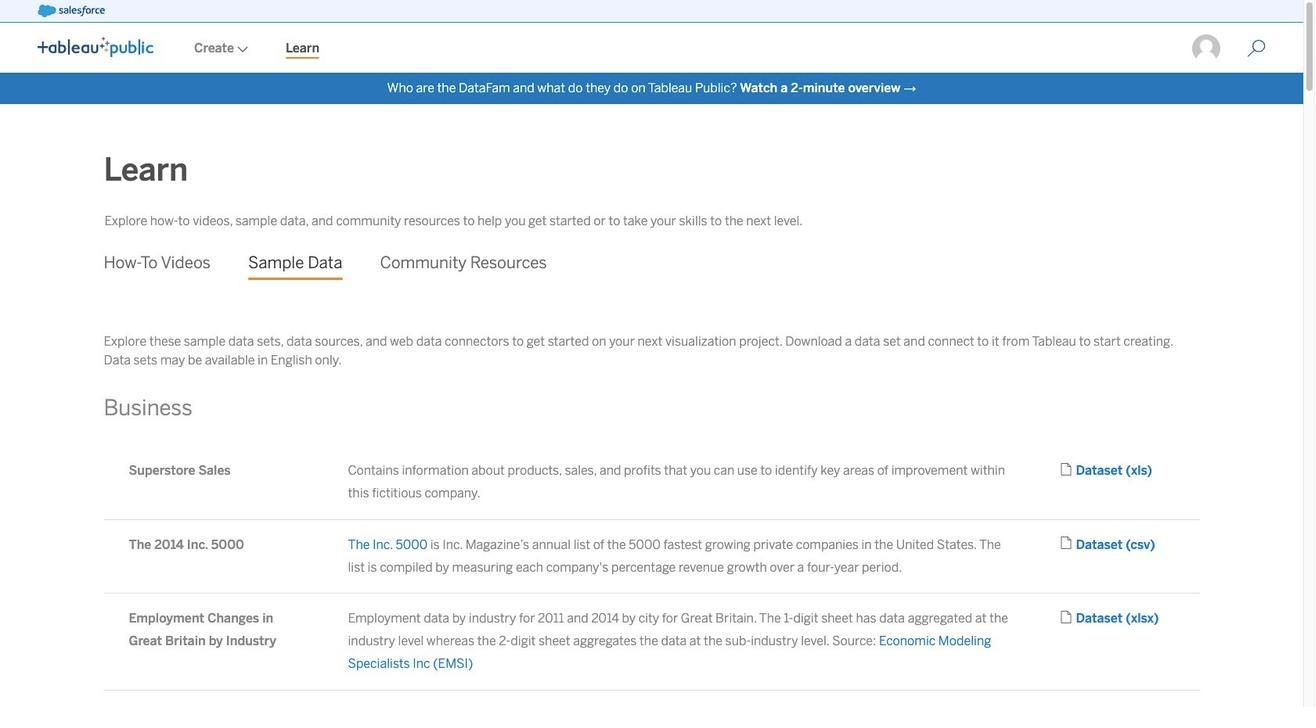 Task type: vqa. For each thing, say whether or not it's contained in the screenshot.
Totals icon
no



Task type: locate. For each thing, give the bounding box(es) containing it.
create image
[[234, 46, 248, 52]]



Task type: describe. For each thing, give the bounding box(es) containing it.
logo image
[[38, 37, 153, 57]]

salesforce logo image
[[38, 5, 105, 17]]

go to search image
[[1228, 39, 1284, 58]]

tara.schultz image
[[1191, 33, 1222, 64]]



